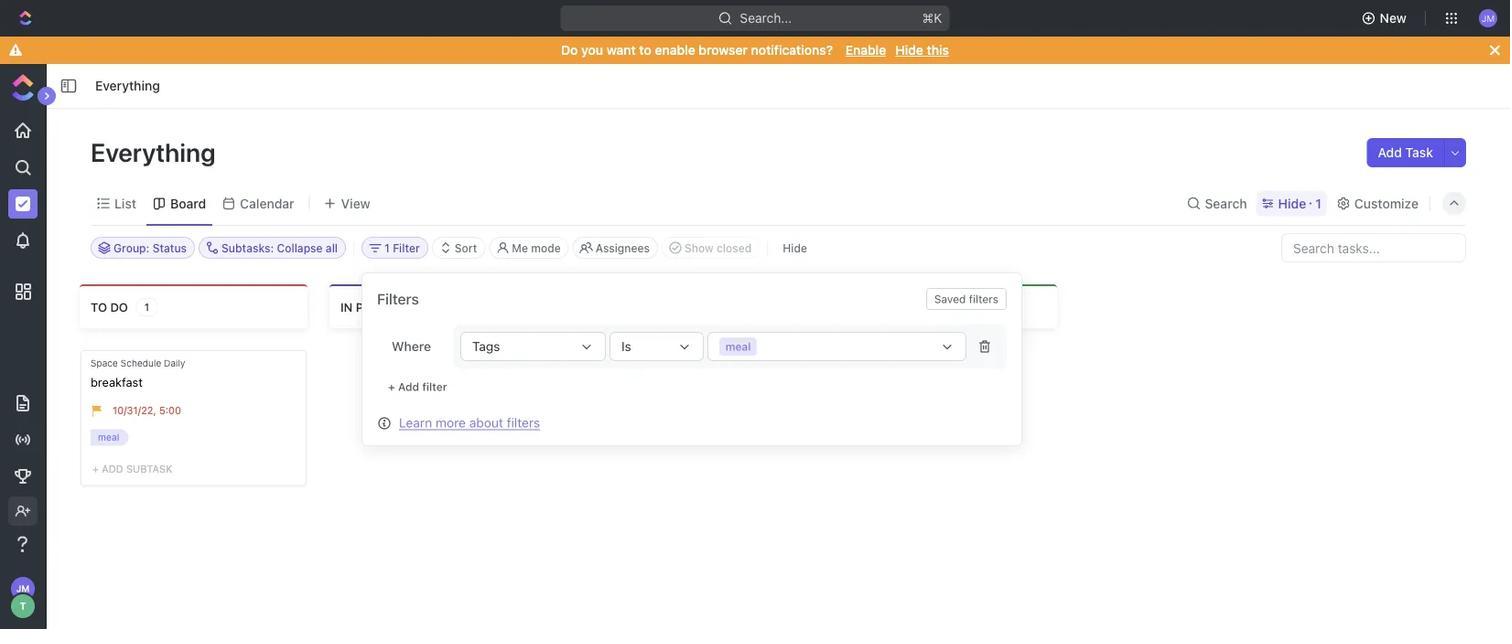 Task type: locate. For each thing, give the bounding box(es) containing it.
in progress
[[340, 300, 420, 314]]

1 left customize button
[[1315, 196, 1321, 211]]

to left do
[[91, 300, 107, 314]]

hide button
[[775, 237, 815, 259]]

search...
[[740, 11, 792, 26]]

1 inside dropdown button
[[384, 242, 390, 254]]

filters up where
[[377, 291, 419, 308]]

add left filter
[[398, 381, 419, 394]]

space
[[91, 358, 118, 368]]

enable
[[845, 43, 886, 58]]

calendar link
[[236, 191, 294, 216]]

learn more about filters link
[[399, 416, 540, 431]]

add task
[[1378, 145, 1433, 160]]

+ left filter
[[388, 381, 395, 394]]

you
[[581, 43, 603, 58]]

1 vertical spatial 1
[[384, 242, 390, 254]]

1 horizontal spatial to
[[639, 43, 652, 58]]

2 horizontal spatial hide
[[1278, 196, 1306, 211]]

daily
[[164, 358, 185, 368]]

in
[[340, 300, 353, 314]]

1 for 1
[[144, 302, 149, 313]]

0 vertical spatial to
[[639, 43, 652, 58]]

0 vertical spatial +
[[388, 381, 395, 394]]

0 horizontal spatial to
[[91, 300, 107, 314]]

filters
[[377, 291, 419, 308], [969, 293, 999, 306], [507, 416, 540, 431]]

search
[[1205, 196, 1247, 211]]

1 vertical spatial hide
[[1278, 196, 1306, 211]]

do
[[561, 43, 578, 58]]

2 vertical spatial add
[[102, 464, 123, 476]]

0 horizontal spatial 1
[[144, 302, 149, 313]]

1 horizontal spatial +
[[388, 381, 395, 394]]

+
[[388, 381, 395, 394], [92, 464, 99, 476]]

new button
[[1354, 4, 1418, 33]]

to right want
[[639, 43, 652, 58]]

0 horizontal spatial hide
[[783, 242, 807, 254]]

add for + add subtask
[[102, 464, 123, 476]]

1 horizontal spatial hide
[[895, 43, 923, 58]]

2 vertical spatial hide
[[783, 242, 807, 254]]

0 horizontal spatial add
[[102, 464, 123, 476]]

filters right saved
[[969, 293, 999, 306]]

this
[[927, 43, 949, 58]]

hide for hide 1
[[1278, 196, 1306, 211]]

task
[[1405, 145, 1433, 160]]

0 vertical spatial 1
[[1315, 196, 1321, 211]]

want
[[607, 43, 636, 58]]

1 horizontal spatial add
[[398, 381, 419, 394]]

add inside button
[[1378, 145, 1402, 160]]

add for + add filter
[[398, 381, 419, 394]]

add
[[1378, 145, 1402, 160], [398, 381, 419, 394], [102, 464, 123, 476]]

0 vertical spatial everything
[[95, 78, 160, 93]]

2 horizontal spatial filters
[[969, 293, 999, 306]]

1 left 'filter'
[[384, 242, 390, 254]]

1 right do
[[144, 302, 149, 313]]

⌘k
[[922, 11, 942, 26]]

board
[[170, 196, 206, 211]]

add left task
[[1378, 145, 1402, 160]]

0 vertical spatial add
[[1378, 145, 1402, 160]]

board link
[[167, 191, 206, 216]]

2 vertical spatial 1
[[144, 302, 149, 313]]

1 horizontal spatial 1
[[384, 242, 390, 254]]

saved filters
[[934, 293, 999, 306]]

hide
[[895, 43, 923, 58], [1278, 196, 1306, 211], [783, 242, 807, 254]]

1 vertical spatial everything
[[91, 137, 221, 167]]

1
[[1315, 196, 1321, 211], [384, 242, 390, 254], [144, 302, 149, 313]]

to
[[639, 43, 652, 58], [91, 300, 107, 314]]

add left subtask
[[102, 464, 123, 476]]

1 filter button
[[362, 237, 428, 259]]

everything link
[[91, 75, 165, 97]]

hide inside button
[[783, 242, 807, 254]]

everything
[[95, 78, 160, 93], [91, 137, 221, 167]]

0
[[920, 302, 927, 313]]

filters right about
[[507, 416, 540, 431]]

0 horizontal spatial +
[[92, 464, 99, 476]]

1 vertical spatial +
[[92, 464, 99, 476]]

notifications?
[[751, 43, 833, 58]]

meal
[[725, 340, 750, 353], [726, 340, 751, 353]]

0 horizontal spatial filters
[[377, 291, 419, 308]]

is button
[[610, 332, 704, 362]]

+ left subtask
[[92, 464, 99, 476]]

2 horizontal spatial add
[[1378, 145, 1402, 160]]

do
[[110, 300, 128, 314]]

1 vertical spatial to
[[91, 300, 107, 314]]

1 vertical spatial add
[[398, 381, 419, 394]]



Task type: vqa. For each thing, say whether or not it's contained in the screenshot.
tree inside Sidebar navigation
no



Task type: describe. For each thing, give the bounding box(es) containing it.
progress
[[356, 300, 420, 314]]

+ add filter
[[388, 381, 447, 394]]

breakfast
[[91, 375, 143, 389]]

Search tasks... text field
[[1282, 234, 1465, 262]]

is
[[621, 339, 631, 354]]

space schedule daily breakfast
[[91, 358, 185, 389]]

tags button
[[460, 332, 606, 362]]

add task button
[[1367, 138, 1444, 167]]

subtask
[[126, 464, 172, 476]]

2 horizontal spatial 1
[[1315, 196, 1321, 211]]

+ for + add subtask
[[92, 464, 99, 476]]

tags
[[472, 339, 500, 354]]

+ for + add filter
[[388, 381, 395, 394]]

assignees
[[596, 242, 650, 254]]

list
[[114, 196, 136, 211]]

enable
[[655, 43, 695, 58]]

assignees button
[[573, 237, 658, 259]]

schedule
[[121, 358, 161, 368]]

hide 1
[[1278, 196, 1321, 211]]

1 filter
[[384, 242, 420, 254]]

list link
[[111, 191, 136, 216]]

new
[[1380, 11, 1407, 26]]

filter
[[422, 381, 447, 394]]

1 for 1 filter
[[384, 242, 390, 254]]

calendar
[[240, 196, 294, 211]]

do you want to enable browser notifications? enable hide this
[[561, 43, 949, 58]]

1 horizontal spatial filters
[[507, 416, 540, 431]]

where
[[392, 339, 431, 354]]

search button
[[1181, 191, 1253, 216]]

0 vertical spatial hide
[[895, 43, 923, 58]]

customize
[[1354, 196, 1419, 211]]

hide for hide
[[783, 242, 807, 254]]

filter
[[393, 242, 420, 254]]

browser
[[699, 43, 748, 58]]

learn
[[399, 416, 432, 431]]

+ add subtask
[[92, 464, 172, 476]]

customize button
[[1331, 191, 1424, 216]]

learn more about filters
[[399, 416, 540, 431]]

saved
[[934, 293, 966, 306]]

more
[[436, 416, 466, 431]]

to do
[[91, 300, 128, 314]]

about
[[469, 416, 503, 431]]



